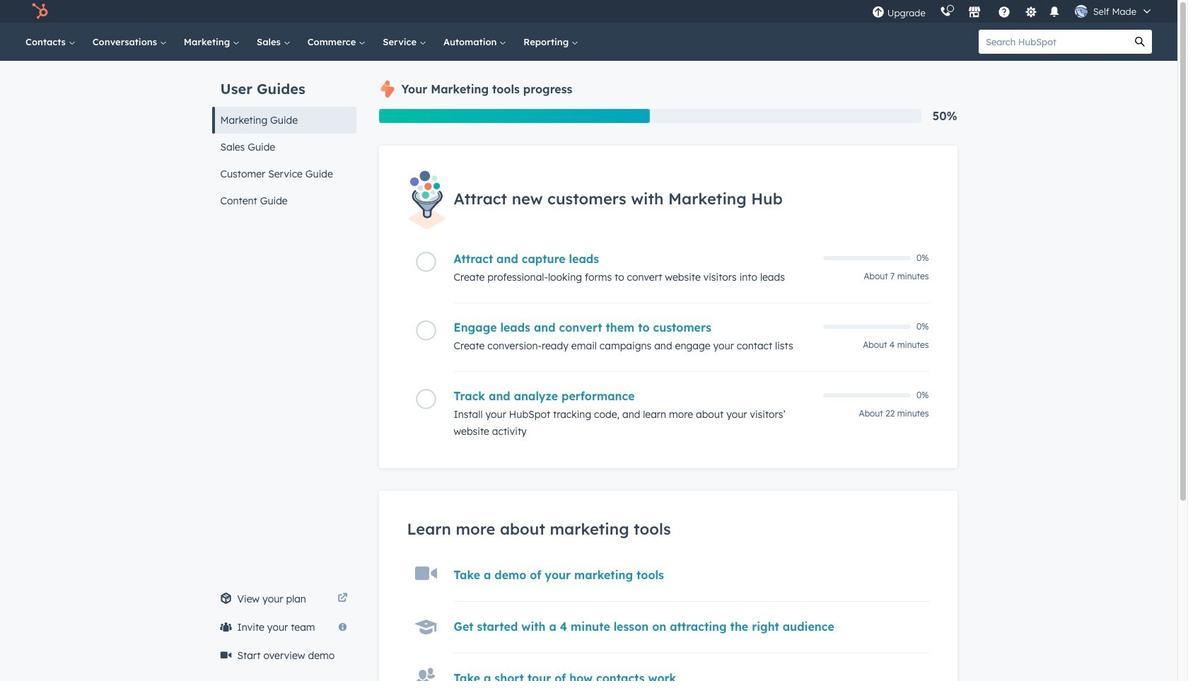 Task type: describe. For each thing, give the bounding box(es) containing it.
user guides element
[[212, 61, 356, 214]]

marketplaces image
[[968, 6, 981, 19]]



Task type: vqa. For each thing, say whether or not it's contained in the screenshot.
1st "Link opens in a new window" icon from the bottom
yes



Task type: locate. For each thing, give the bounding box(es) containing it.
link opens in a new window image
[[338, 591, 348, 608]]

ruby anderson image
[[1075, 5, 1088, 18]]

link opens in a new window image
[[338, 594, 348, 604]]

Search HubSpot search field
[[979, 30, 1128, 54]]

progress bar
[[379, 109, 650, 123]]

menu
[[865, 0, 1161, 23]]



